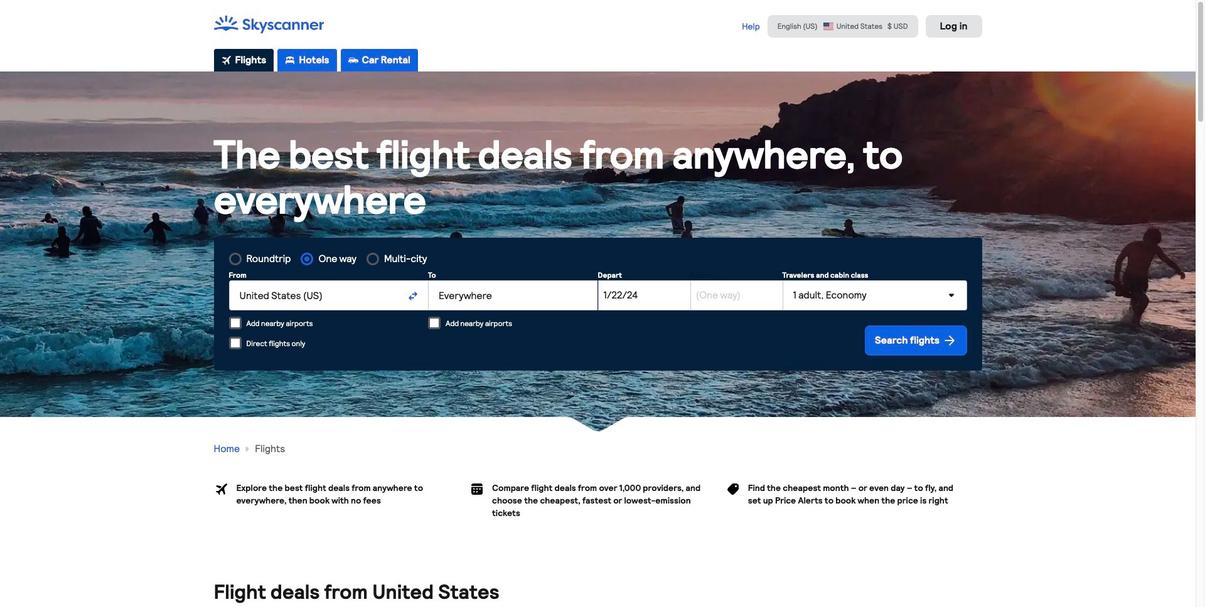 Task type: describe. For each thing, give the bounding box(es) containing it.
add nearby airports checkbox for country, city or airport text field
[[229, 317, 241, 330]]

none field country, city or airport
[[428, 281, 598, 311]]

Country, city or airport text field
[[428, 281, 598, 311]]

rtl support__yzkyy image
[[942, 333, 957, 349]]

Roundtrip radio
[[229, 253, 241, 266]]

active__n2u0z image
[[221, 55, 231, 65]]

us image
[[823, 22, 834, 31]]

desktop__njgyo image
[[348, 55, 358, 65]]

Multi-city radio
[[367, 253, 379, 266]]

add nearby airports checkbox for country, city or airport text box
[[428, 317, 441, 330]]



Task type: locate. For each thing, give the bounding box(es) containing it.
None field
[[229, 281, 399, 311], [428, 281, 598, 311]]

0 horizontal spatial none field
[[229, 281, 399, 311]]

Add nearby airports checkbox
[[229, 317, 241, 330], [428, 317, 441, 330]]

2 add nearby airports checkbox from the left
[[428, 317, 441, 330]]

2 none field from the left
[[428, 281, 598, 311]]

switch origin and destination image
[[409, 291, 419, 301]]

1 horizontal spatial add nearby airports checkbox
[[428, 317, 441, 330]]

0 horizontal spatial add nearby airports checkbox
[[229, 317, 241, 330]]

1 add nearby airports checkbox from the left
[[229, 317, 241, 330]]

Country, city or airport text field
[[229, 281, 399, 311]]

1 none field from the left
[[229, 281, 399, 311]]

Direct flights only checkbox
[[229, 337, 241, 350]]

One way radio
[[301, 253, 314, 266]]

rtl support__otjmo image
[[243, 445, 253, 455]]

1 horizontal spatial none field
[[428, 281, 598, 311]]

desktop__njgyo image
[[285, 55, 295, 65]]



Task type: vqa. For each thing, say whether or not it's contained in the screenshot.
leftmost field
yes



